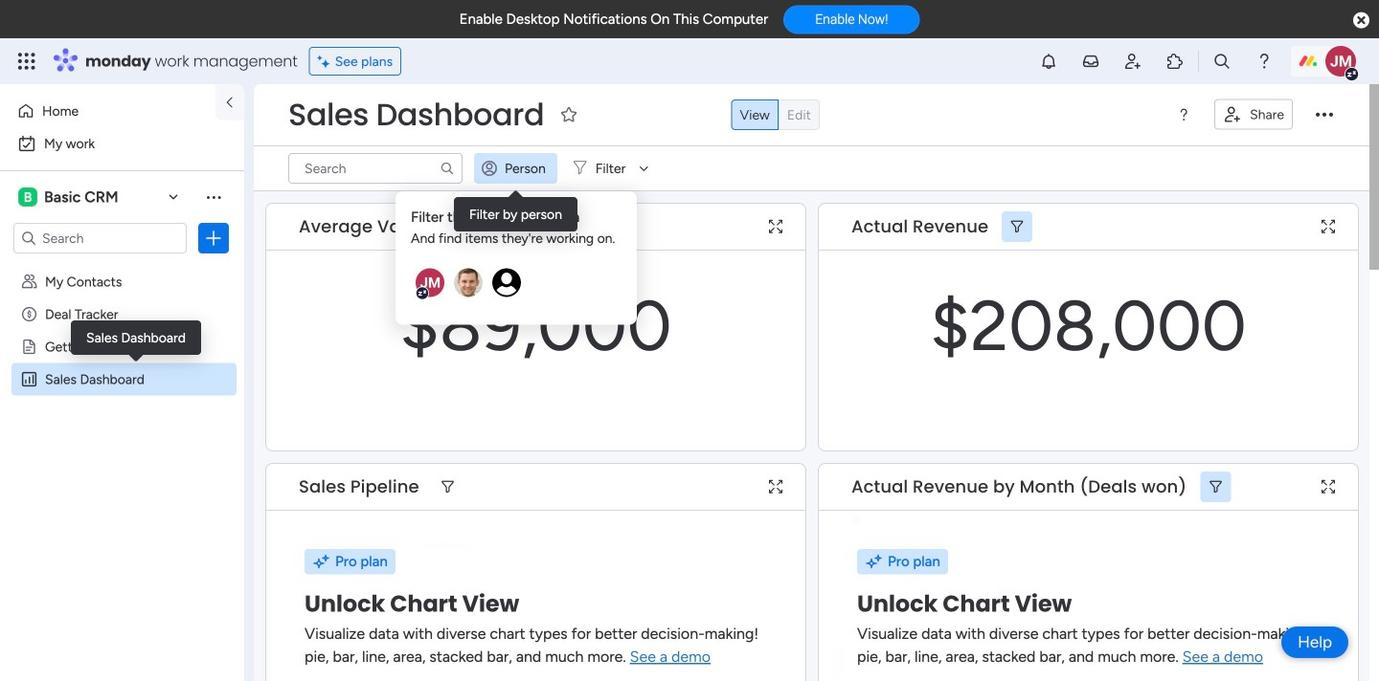 Task type: locate. For each thing, give the bounding box(es) containing it.
None search field
[[288, 153, 463, 184]]

None field
[[283, 95, 549, 135], [294, 215, 552, 239], [847, 215, 993, 239], [294, 475, 424, 500], [847, 475, 1192, 500], [283, 95, 549, 135], [294, 215, 552, 239], [847, 215, 993, 239], [294, 475, 424, 500], [847, 475, 1192, 500]]

workspace image
[[18, 187, 37, 208]]

see plans image
[[318, 51, 335, 72]]

option
[[11, 96, 204, 126], [11, 128, 233, 159], [0, 265, 244, 269]]

0 vertical spatial option
[[11, 96, 204, 126]]

v2 fullscreen image
[[769, 220, 782, 234], [1322, 220, 1335, 234], [1322, 481, 1335, 494]]

1 vertical spatial option
[[11, 128, 233, 159]]

public board image
[[20, 338, 38, 356]]

dapulse close image
[[1353, 11, 1369, 31]]

Search in workspace field
[[40, 227, 160, 249]]

select product image
[[17, 52, 36, 71]]

public dashboard image
[[20, 371, 38, 389]]

banner
[[254, 84, 1369, 192]]

workspace selection element
[[18, 186, 121, 209]]

jeremy miller image
[[1325, 46, 1356, 77]]

list box
[[0, 262, 244, 655]]

search everything image
[[1212, 52, 1232, 71]]



Task type: vqa. For each thing, say whether or not it's contained in the screenshot.
Jeremy Miller image
yes



Task type: describe. For each thing, give the bounding box(es) containing it.
update feed image
[[1081, 52, 1100, 71]]

arrow down image
[[632, 157, 655, 180]]

Filter dashboard by text search field
[[288, 153, 463, 184]]

workspace options image
[[204, 187, 223, 207]]

add to favorites image
[[559, 105, 579, 124]]

2 vertical spatial option
[[0, 265, 244, 269]]

v2 fullscreen image
[[769, 481, 782, 494]]

options image
[[204, 229, 223, 248]]

search image
[[440, 161, 455, 176]]

help image
[[1255, 52, 1274, 71]]

more options image
[[1316, 106, 1333, 124]]

notifications image
[[1039, 52, 1058, 71]]

share image
[[1223, 105, 1242, 124]]

invite members image
[[1123, 52, 1142, 71]]

menu image
[[1176, 107, 1191, 123]]

monday marketplace image
[[1165, 52, 1185, 71]]



